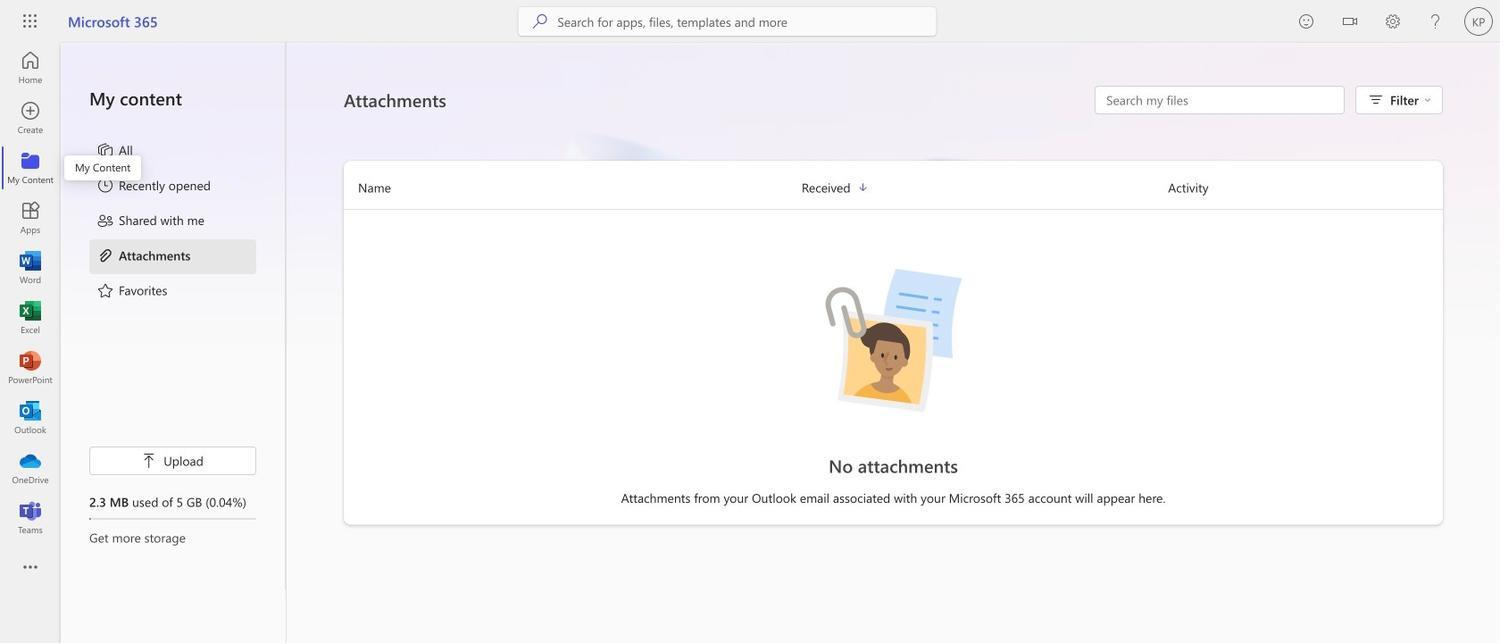 Task type: locate. For each thing, give the bounding box(es) containing it.
excel image
[[21, 309, 39, 327]]

navigation
[[0, 43, 61, 543]]

outlook image
[[21, 409, 39, 427]]

my content left pane navigation navigation
[[61, 43, 286, 589]]

application
[[0, 43, 1501, 643]]

kp image
[[1465, 7, 1493, 36]]

apps image
[[21, 209, 39, 227]]

None search field
[[518, 7, 936, 36]]

tooltip
[[64, 155, 141, 180]]

menu
[[89, 134, 256, 309]]

row
[[344, 173, 1443, 210]]

view more apps image
[[21, 559, 39, 577]]

banner
[[0, 0, 1501, 46]]

1 vertical spatial status
[[619, 453, 1168, 478]]

menu inside my content left pane navigation navigation
[[89, 134, 256, 309]]

status
[[1095, 86, 1345, 114], [619, 453, 1168, 478], [619, 489, 1168, 507]]



Task type: describe. For each thing, give the bounding box(es) containing it.
powerpoint image
[[21, 359, 39, 377]]

Search my files text field
[[1105, 91, 1335, 109]]

Search box. Suggestions appear as you type. search field
[[558, 7, 936, 36]]

0 vertical spatial status
[[1095, 86, 1345, 114]]

word image
[[21, 259, 39, 277]]

empty state icon image
[[813, 260, 974, 421]]

onedrive image
[[21, 459, 39, 477]]

my content image
[[21, 159, 39, 177]]

create image
[[21, 109, 39, 127]]

2 vertical spatial status
[[619, 489, 1168, 507]]

teams image
[[21, 509, 39, 527]]

home image
[[21, 59, 39, 77]]

activity, column 4 of 4 column header
[[1168, 173, 1443, 202]]



Task type: vqa. For each thing, say whether or not it's contained in the screenshot.
tooltip
yes



